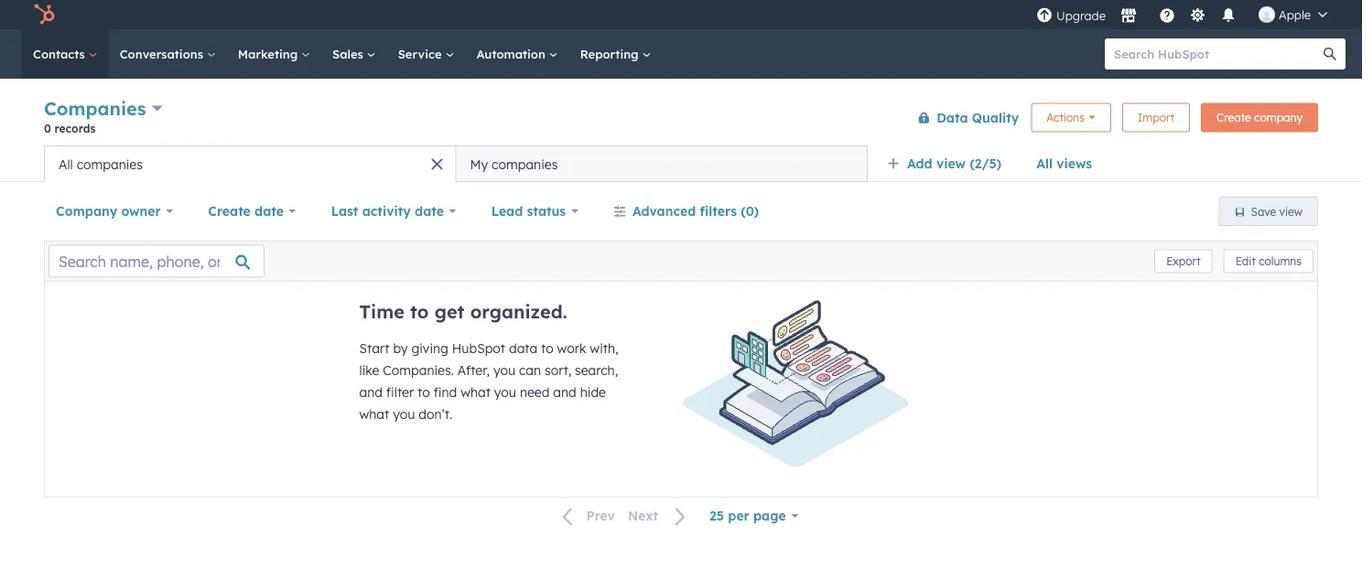Task type: locate. For each thing, give the bounding box(es) containing it.
companies inside button
[[77, 156, 143, 172]]

contacts link
[[22, 29, 109, 79]]

pagination navigation
[[552, 504, 698, 529]]

0
[[44, 121, 51, 135]]

menu containing apple
[[1035, 0, 1341, 29]]

you down "filter"
[[393, 407, 415, 423]]

0 horizontal spatial create
[[208, 203, 251, 219]]

0 horizontal spatial and
[[359, 385, 383, 401]]

companies right my
[[492, 156, 558, 172]]

reporting link
[[569, 29, 663, 79]]

0 vertical spatial create
[[1217, 111, 1252, 125]]

create down "all companies" button
[[208, 203, 251, 219]]

next
[[628, 508, 659, 524]]

1 horizontal spatial view
[[1280, 205, 1303, 218]]

work
[[557, 341, 587, 357]]

and down like
[[359, 385, 383, 401]]

create company
[[1217, 111, 1303, 125]]

1 vertical spatial view
[[1280, 205, 1303, 218]]

marketing
[[238, 46, 301, 61]]

to left get
[[410, 300, 429, 323]]

1 horizontal spatial create
[[1217, 111, 1252, 125]]

help image
[[1159, 8, 1176, 25]]

and down sort,
[[553, 385, 577, 401]]

hide
[[580, 385, 606, 401]]

to left find
[[418, 385, 430, 401]]

settings link
[[1187, 5, 1210, 24]]

1 horizontal spatial companies
[[492, 156, 558, 172]]

filters
[[700, 203, 737, 219]]

all companies button
[[44, 146, 456, 182]]

lead
[[491, 203, 523, 219]]

1 horizontal spatial all
[[1037, 156, 1053, 172]]

apple
[[1279, 7, 1311, 22]]

1 and from the left
[[359, 385, 383, 401]]

prev
[[587, 508, 615, 524]]

to
[[410, 300, 429, 323], [541, 341, 554, 357], [418, 385, 430, 401]]

menu
[[1035, 0, 1341, 29]]

you left need
[[494, 385, 516, 401]]

0 horizontal spatial view
[[937, 156, 966, 172]]

what
[[461, 385, 491, 401], [359, 407, 389, 423]]

what down after,
[[461, 385, 491, 401]]

edit
[[1236, 255, 1256, 268]]

views
[[1057, 156, 1093, 172]]

date down "all companies" button
[[255, 203, 284, 219]]

date right activity
[[415, 203, 444, 219]]

create left company
[[1217, 111, 1252, 125]]

view right save
[[1280, 205, 1303, 218]]

start
[[359, 341, 390, 357]]

0 horizontal spatial date
[[255, 203, 284, 219]]

my companies
[[470, 156, 558, 172]]

all inside "all companies" button
[[59, 156, 73, 172]]

all down 0 records
[[59, 156, 73, 172]]

and
[[359, 385, 383, 401], [553, 385, 577, 401]]

0 horizontal spatial companies
[[77, 156, 143, 172]]

giving
[[412, 341, 449, 357]]

records
[[55, 121, 96, 135]]

create date button
[[196, 193, 308, 230]]

help button
[[1152, 0, 1183, 29]]

2 all from the left
[[59, 156, 73, 172]]

company
[[56, 203, 117, 219]]

view right add at the right of page
[[937, 156, 966, 172]]

all inside all views link
[[1037, 156, 1053, 172]]

owner
[[121, 203, 161, 219]]

1 horizontal spatial and
[[553, 385, 577, 401]]

create
[[1217, 111, 1252, 125], [208, 203, 251, 219]]

import
[[1138, 111, 1175, 125]]

create for create company
[[1217, 111, 1252, 125]]

all left views at the right top of the page
[[1037, 156, 1053, 172]]

advanced filters (0)
[[633, 203, 759, 219]]

to right data
[[541, 341, 554, 357]]

all
[[1037, 156, 1053, 172], [59, 156, 73, 172]]

companies banner
[[44, 94, 1319, 146]]

2 companies from the left
[[492, 156, 558, 172]]

0 horizontal spatial all
[[59, 156, 73, 172]]

view for add
[[937, 156, 966, 172]]

companies up company owner
[[77, 156, 143, 172]]

save view
[[1251, 205, 1303, 218]]

date
[[255, 203, 284, 219], [415, 203, 444, 219]]

all views link
[[1025, 146, 1105, 182]]

after,
[[458, 363, 490, 379]]

need
[[520, 385, 550, 401]]

what down "filter"
[[359, 407, 389, 423]]

1 all from the left
[[1037, 156, 1053, 172]]

you
[[493, 363, 516, 379], [494, 385, 516, 401], [393, 407, 415, 423]]

edit columns
[[1236, 255, 1302, 268]]

filter
[[386, 385, 414, 401]]

last activity date button
[[319, 193, 469, 230]]

25
[[710, 508, 724, 524]]

upgrade image
[[1037, 8, 1053, 24]]

1 horizontal spatial what
[[461, 385, 491, 401]]

1 companies from the left
[[77, 156, 143, 172]]

can
[[519, 363, 541, 379]]

1 horizontal spatial date
[[415, 203, 444, 219]]

create inside create date popup button
[[208, 203, 251, 219]]

you left "can"
[[493, 363, 516, 379]]

advanced filters (0) button
[[602, 193, 771, 230]]

1 vertical spatial what
[[359, 407, 389, 423]]

create inside create company button
[[1217, 111, 1252, 125]]

next button
[[622, 505, 698, 529]]

view
[[937, 156, 966, 172], [1280, 205, 1303, 218]]

service
[[398, 46, 445, 61]]

companies inside button
[[492, 156, 558, 172]]

view inside add view (2/5) 'popup button'
[[937, 156, 966, 172]]

view inside save view button
[[1280, 205, 1303, 218]]

organized.
[[470, 300, 567, 323]]

companies
[[44, 97, 146, 120]]

0 vertical spatial view
[[937, 156, 966, 172]]

companies
[[77, 156, 143, 172], [492, 156, 558, 172]]

1 vertical spatial you
[[494, 385, 516, 401]]

sales link
[[321, 29, 387, 79]]

with,
[[590, 341, 619, 357]]

1 vertical spatial create
[[208, 203, 251, 219]]

start by giving hubspot data to work with, like companies. after, you can sort, search, and filter to find what you need and hide what you don't.
[[359, 341, 619, 423]]

conversations
[[120, 46, 207, 61]]

marketing link
[[227, 29, 321, 79]]

last activity date
[[331, 203, 444, 219]]

2 vertical spatial to
[[418, 385, 430, 401]]

(2/5)
[[970, 156, 1002, 172]]

page
[[754, 508, 786, 524]]

columns
[[1259, 255, 1302, 268]]

search button
[[1315, 38, 1346, 70]]

export button
[[1155, 250, 1213, 273]]

add
[[908, 156, 933, 172]]

export
[[1167, 255, 1201, 268]]



Task type: describe. For each thing, give the bounding box(es) containing it.
search,
[[575, 363, 618, 379]]

create date
[[208, 203, 284, 219]]

(0)
[[741, 203, 759, 219]]

companies for my companies
[[492, 156, 558, 172]]

all companies
[[59, 156, 143, 172]]

all for all views
[[1037, 156, 1053, 172]]

add view (2/5)
[[908, 156, 1002, 172]]

actions button
[[1031, 103, 1112, 132]]

activity
[[362, 203, 411, 219]]

25 per page button
[[698, 498, 811, 535]]

0 vertical spatial to
[[410, 300, 429, 323]]

2 and from the left
[[553, 385, 577, 401]]

marketplaces image
[[1121, 8, 1137, 25]]

Search HubSpot search field
[[1105, 38, 1330, 70]]

create company button
[[1202, 103, 1319, 132]]

advanced
[[633, 203, 696, 219]]

sales
[[332, 46, 367, 61]]

prev button
[[552, 505, 622, 529]]

sort,
[[545, 363, 572, 379]]

apple button
[[1248, 0, 1339, 29]]

notifications image
[[1221, 8, 1237, 25]]

data quality
[[937, 109, 1019, 125]]

companies for all companies
[[77, 156, 143, 172]]

per
[[728, 508, 750, 524]]

search image
[[1324, 48, 1337, 60]]

get
[[435, 300, 465, 323]]

quality
[[972, 109, 1019, 125]]

last
[[331, 203, 358, 219]]

hubspot image
[[33, 4, 55, 26]]

automation link
[[466, 29, 569, 79]]

company
[[1255, 111, 1303, 125]]

lead status button
[[480, 193, 591, 230]]

add view (2/5) button
[[875, 146, 1025, 182]]

edit columns button
[[1224, 250, 1314, 273]]

create for create date
[[208, 203, 251, 219]]

marketplaces button
[[1110, 0, 1148, 29]]

service link
[[387, 29, 466, 79]]

notifications button
[[1213, 0, 1244, 29]]

company owner
[[56, 203, 161, 219]]

my companies button
[[456, 146, 868, 182]]

automation
[[477, 46, 549, 61]]

settings image
[[1190, 8, 1206, 24]]

Search name, phone, or domain search field
[[49, 245, 265, 278]]

hubspot
[[452, 341, 506, 357]]

companies button
[[44, 95, 163, 122]]

bob builder image
[[1259, 6, 1276, 23]]

1 date from the left
[[255, 203, 284, 219]]

lead status
[[491, 203, 566, 219]]

conversations link
[[109, 29, 227, 79]]

time to get organized.
[[359, 300, 567, 323]]

like
[[359, 363, 379, 379]]

0 records
[[44, 121, 96, 135]]

data
[[937, 109, 968, 125]]

company owner button
[[44, 193, 185, 230]]

time
[[359, 300, 405, 323]]

don't.
[[419, 407, 453, 423]]

save
[[1251, 205, 1277, 218]]

upgrade
[[1057, 8, 1106, 23]]

import button
[[1123, 103, 1191, 132]]

data
[[509, 341, 538, 357]]

all for all companies
[[59, 156, 73, 172]]

25 per page
[[710, 508, 786, 524]]

hubspot link
[[22, 4, 69, 26]]

contacts
[[33, 46, 89, 61]]

data quality button
[[906, 99, 1020, 136]]

by
[[393, 341, 408, 357]]

2 vertical spatial you
[[393, 407, 415, 423]]

1 vertical spatial to
[[541, 341, 554, 357]]

find
[[434, 385, 457, 401]]

0 vertical spatial you
[[493, 363, 516, 379]]

all views
[[1037, 156, 1093, 172]]

companies.
[[383, 363, 454, 379]]

2 date from the left
[[415, 203, 444, 219]]

0 horizontal spatial what
[[359, 407, 389, 423]]

actions
[[1047, 111, 1085, 125]]

status
[[527, 203, 566, 219]]

reporting
[[580, 46, 642, 61]]

view for save
[[1280, 205, 1303, 218]]

0 vertical spatial what
[[461, 385, 491, 401]]

save view button
[[1219, 197, 1319, 226]]



Task type: vqa. For each thing, say whether or not it's contained in the screenshot.
the left "VIEW"
yes



